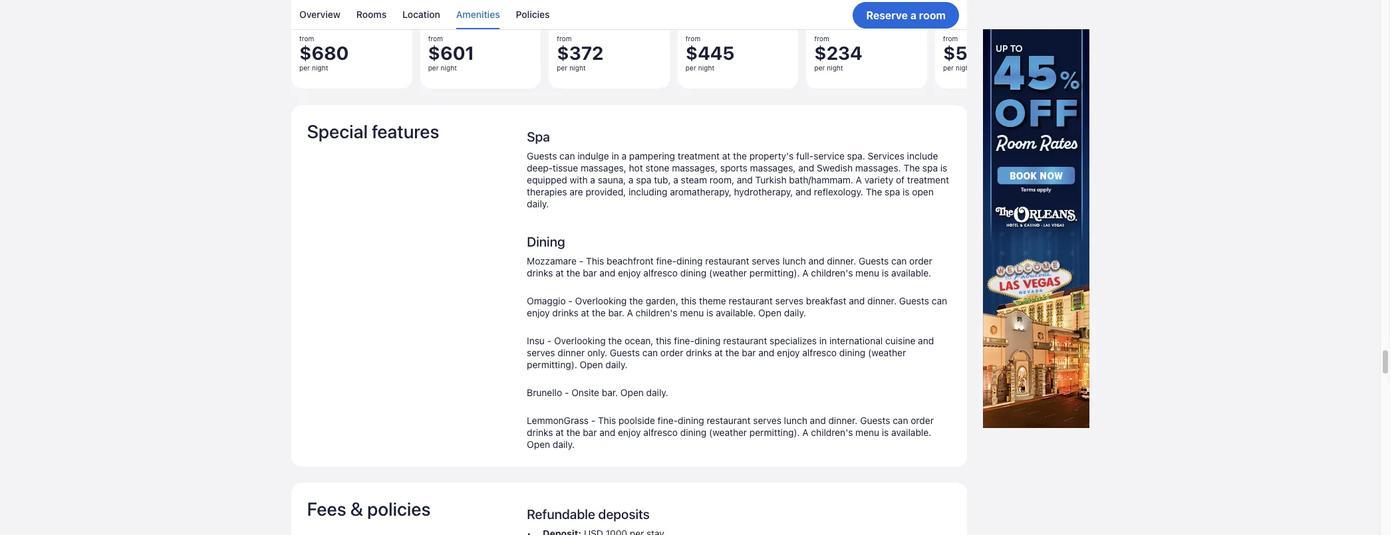 Task type: vqa. For each thing, say whether or not it's contained in the screenshot.
per within from $372 per night
yes



Task type: locate. For each thing, give the bounding box(es) containing it.
the down omaggio - overlooking the garden, this theme restaurant serves breakfast and dinner. guests can enjoy drinks at the bar. a children's menu is available. open daily.
[[726, 347, 740, 358]]

1 night from the left
[[312, 64, 328, 72]]

0 vertical spatial children's
[[811, 267, 853, 279]]

bar inside lemmongrass - this poolside fine-dining restaurant serves lunch and dinner. guests can order drinks at the bar and enjoy alfresco dining (weather permitting). a children's menu is available. open daily.
[[583, 427, 597, 438]]

list item
[[527, 528, 951, 536]]

restaurant inside lemmongrass - this poolside fine-dining restaurant serves lunch and dinner. guests can order drinks at the bar and enjoy alfresco dining (weather permitting). a children's menu is available. open daily.
[[707, 415, 751, 426]]

bar inside the mozzamare - this beachfront fine-dining restaurant serves lunch and dinner. guests can order drinks at the bar and enjoy alfresco dining (weather permitting). a children's menu is available.
[[583, 267, 597, 279]]

0 vertical spatial this
[[681, 295, 697, 307]]

enjoy down poolside
[[618, 427, 641, 438]]

spa
[[923, 162, 938, 173], [636, 174, 652, 185], [885, 186, 901, 197]]

menu
[[856, 267, 880, 279], [680, 307, 704, 319], [856, 427, 880, 438]]

1 vertical spatial (weather
[[869, 347, 906, 358]]

location link
[[402, 0, 440, 29]]

6 night from the left
[[956, 64, 972, 72]]

this
[[681, 295, 697, 307], [656, 335, 672, 346]]

2 vertical spatial dinner.
[[829, 415, 858, 426]]

0 vertical spatial overlooking
[[575, 295, 627, 307]]

at down omaggio - overlooking the garden, this theme restaurant serves breakfast and dinner. guests can enjoy drinks at the bar. a children's menu is available. open daily.
[[715, 347, 723, 358]]

2 from from the left
[[428, 35, 443, 43]]

- right mozzamare
[[579, 255, 584, 267]]

1 vertical spatial fine-
[[674, 335, 695, 346]]

service
[[814, 150, 845, 161]]

3 per from the left
[[557, 64, 567, 72]]

dinner. inside omaggio - overlooking the garden, this theme restaurant serves breakfast and dinner. guests can enjoy drinks at the bar. a children's menu is available. open daily.
[[868, 295, 897, 307]]

is inside the mozzamare - this beachfront fine-dining restaurant serves lunch and dinner. guests can order drinks at the bar and enjoy alfresco dining (weather permitting). a children's menu is available.
[[882, 267, 889, 279]]

0 horizontal spatial this
[[656, 335, 672, 346]]

wonderful inside wonderful (233 reviews)
[[459, 0, 498, 4]]

overlooking for at
[[575, 295, 627, 307]]

this inside insu - overlooking the ocean, this fine-dining restaurant specializes in international cuisine and serves dinner only. guests can order drinks at the bar and enjoy alfresco dining (weather permitting). open daily.
[[656, 335, 672, 346]]

4 per from the left
[[686, 64, 696, 72]]

night inside from $680 per night
[[312, 64, 328, 72]]

from inside from $372 per night
[[557, 35, 572, 43]]

1 vertical spatial available.
[[716, 307, 756, 319]]

variety
[[865, 174, 894, 185]]

5 night from the left
[[827, 64, 843, 72]]

menu inside omaggio - overlooking the garden, this theme restaurant serves breakfast and dinner. guests can enjoy drinks at the bar. a children's menu is available. open daily.
[[680, 307, 704, 319]]

1 horizontal spatial reviews)
[[428, 4, 460, 14]]

per inside the 'from $234 per night'
[[814, 64, 825, 72]]

daily. up specializes
[[784, 307, 807, 319]]

overview
[[299, 9, 340, 20]]

1 vertical spatial treatment
[[908, 174, 950, 185]]

sauna,
[[598, 174, 626, 185]]

0 horizontal spatial reviews)
[[299, 17, 331, 26]]

fine- inside lemmongrass - this poolside fine-dining restaurant serves lunch and dinner. guests can order drinks at the bar and enjoy alfresco dining (weather permitting). a children's menu is available. open daily.
[[658, 415, 678, 426]]

overlooking down beachfront
[[575, 295, 627, 307]]

2 horizontal spatial massages,
[[750, 162, 796, 173]]

2 vertical spatial bar
[[583, 427, 597, 438]]

wonderful inside wonderful (1,000 reviews)
[[331, 6, 370, 16]]

the down the include
[[904, 162, 920, 173]]

per inside from $680 per night
[[299, 64, 310, 72]]

children's
[[811, 267, 853, 279], [636, 307, 678, 319], [811, 427, 853, 438]]

- left onsite
[[565, 387, 569, 398]]

alfresco down poolside
[[644, 427, 678, 438]]

pampering
[[629, 150, 675, 161]]

children's inside omaggio - overlooking the garden, this theme restaurant serves breakfast and dinner. guests can enjoy drinks at the bar. a children's menu is available. open daily.
[[636, 307, 678, 319]]

0 vertical spatial in
[[612, 150, 619, 161]]

equipped
[[527, 174, 568, 185]]

order
[[910, 255, 933, 267], [661, 347, 684, 358], [911, 415, 934, 426]]

location
[[402, 9, 440, 20]]

children's inside lemmongrass - this poolside fine-dining restaurant serves lunch and dinner. guests can order drinks at the bar and enjoy alfresco dining (weather permitting). a children's menu is available. open daily.
[[811, 427, 853, 438]]

per inside from $372 per night
[[557, 64, 567, 72]]

the up 'only.'
[[592, 307, 606, 319]]

night inside the 'from $234 per night'
[[827, 64, 843, 72]]

a left "room"
[[911, 9, 917, 21]]

reserve a room button
[[853, 2, 959, 28]]

bar
[[583, 267, 597, 279], [742, 347, 756, 358], [583, 427, 597, 438]]

(weather inside lemmongrass - this poolside fine-dining restaurant serves lunch and dinner. guests can order drinks at the bar and enjoy alfresco dining (weather permitting). a children's menu is available. open daily.
[[709, 427, 747, 438]]

- right "insu"
[[548, 335, 552, 346]]

lunch inside the mozzamare - this beachfront fine-dining restaurant serves lunch and dinner. guests can order drinks at the bar and enjoy alfresco dining (weather permitting). a children's menu is available.
[[783, 255, 806, 267]]

children's inside the mozzamare - this beachfront fine-dining restaurant serves lunch and dinner. guests can order drinks at the bar and enjoy alfresco dining (weather permitting). a children's menu is available.
[[811, 267, 853, 279]]

overlooking up dinner
[[554, 335, 606, 346]]

0 vertical spatial spa
[[923, 162, 938, 173]]

daily. down lemmongrass
[[553, 439, 575, 450]]

permitting).
[[750, 267, 800, 279], [527, 359, 578, 370], [750, 427, 800, 438]]

the down mozzamare
[[567, 267, 581, 279]]

from
[[299, 35, 314, 43], [428, 35, 443, 43], [557, 35, 572, 43], [686, 35, 700, 43], [814, 35, 829, 43], [943, 35, 958, 43]]

room
[[919, 9, 946, 21]]

spa up including
[[636, 174, 652, 185]]

children's for lemmongrass - this poolside fine-dining restaurant serves lunch and dinner. guests can order drinks at the bar and enjoy alfresco dining (weather permitting). a children's menu is available. open daily.
[[811, 427, 853, 438]]

night for $548
[[956, 64, 972, 72]]

enjoy down specializes
[[777, 347, 800, 358]]

0 vertical spatial available.
[[892, 267, 932, 279]]

list
[[291, 0, 967, 29]]

room,
[[710, 174, 735, 185]]

3 massages, from the left
[[750, 162, 796, 173]]

lunch for lemmongrass - this poolside fine-dining restaurant serves lunch and dinner. guests can order drinks at the bar and enjoy alfresco dining (weather permitting). a children's menu is available. open daily.
[[784, 415, 808, 426]]

1 vertical spatial overlooking
[[554, 335, 606, 346]]

enjoy down omaggio
[[527, 307, 550, 319]]

1 vertical spatial reviews)
[[299, 17, 331, 26]]

guests
[[527, 150, 557, 161], [859, 255, 889, 267], [900, 295, 930, 307], [610, 347, 640, 358], [861, 415, 891, 426]]

daily. down 'only.'
[[606, 359, 628, 370]]

6 out of 30 element
[[935, 0, 1056, 89]]

open up specializes
[[759, 307, 782, 319]]

fine- right beachfront
[[656, 255, 677, 267]]

1 vertical spatial lunch
[[784, 415, 808, 426]]

at down lemmongrass
[[556, 427, 564, 438]]

alfresco for beachfront
[[644, 267, 678, 279]]

in right indulge
[[612, 150, 619, 161]]

in inside insu - overlooking the ocean, this fine-dining restaurant specializes in international cuisine and serves dinner only. guests can order drinks at the bar and enjoy alfresco dining (weather permitting). open daily.
[[820, 335, 827, 346]]

a down hot
[[629, 174, 634, 185]]

a right with
[[591, 174, 596, 185]]

drinks down omaggio
[[553, 307, 579, 319]]

2 per from the left
[[428, 64, 439, 72]]

a inside button
[[911, 9, 917, 21]]

5 from from the left
[[814, 35, 829, 43]]

dining
[[677, 255, 703, 267], [681, 267, 707, 279], [695, 335, 721, 346], [840, 347, 866, 358], [678, 415, 705, 426], [681, 427, 707, 438]]

- inside insu - overlooking the ocean, this fine-dining restaurant specializes in international cuisine and serves dinner only. guests can order drinks at the bar and enjoy alfresco dining (weather permitting). open daily.
[[548, 335, 552, 346]]

tub,
[[654, 174, 671, 185]]

bar. inside omaggio - overlooking the garden, this theme restaurant serves breakfast and dinner. guests can enjoy drinks at the bar. a children's menu is available. open daily.
[[609, 307, 625, 319]]

night inside from $548 per night
[[956, 64, 972, 72]]

bar. right onsite
[[602, 387, 618, 398]]

0 horizontal spatial wonderful
[[331, 6, 370, 16]]

2 vertical spatial spa
[[885, 186, 901, 197]]

1 horizontal spatial this
[[681, 295, 697, 307]]

the down lemmongrass
[[567, 427, 581, 438]]

0 vertical spatial permitting).
[[750, 267, 800, 279]]

at down mozzamare
[[556, 267, 564, 279]]

0 vertical spatial bar.
[[609, 307, 625, 319]]

provided,
[[586, 186, 626, 197]]

1 vertical spatial children's
[[636, 307, 678, 319]]

2 horizontal spatial spa
[[923, 162, 938, 173]]

available.
[[892, 267, 932, 279], [716, 307, 756, 319], [892, 427, 932, 438]]

1 horizontal spatial massages,
[[672, 162, 718, 173]]

a right tub,
[[674, 174, 679, 185]]

- for omaggio
[[569, 295, 573, 307]]

the left the ocean,
[[609, 335, 622, 346]]

1 per from the left
[[299, 64, 310, 72]]

daily.
[[527, 198, 549, 209], [784, 307, 807, 319], [606, 359, 628, 370], [647, 387, 669, 398], [553, 439, 575, 450]]

0 horizontal spatial spa
[[636, 174, 652, 185]]

1 from from the left
[[299, 35, 314, 43]]

per for $234
[[814, 64, 825, 72]]

can inside the mozzamare - this beachfront fine-dining restaurant serves lunch and dinner. guests can order drinks at the bar and enjoy alfresco dining (weather permitting). a children's menu is available.
[[892, 255, 907, 267]]

features
[[372, 120, 439, 142]]

fees & policies
[[307, 498, 431, 520]]

1 vertical spatial wonderful
[[331, 6, 370, 16]]

1 horizontal spatial wonderful
[[459, 0, 498, 4]]

at up sports at the right top of the page
[[723, 150, 731, 161]]

from inside the 'from $234 per night'
[[814, 35, 829, 43]]

spa
[[527, 129, 550, 144]]

ocean,
[[625, 335, 654, 346]]

from for $234
[[814, 35, 829, 43]]

per
[[299, 64, 310, 72], [428, 64, 439, 72], [557, 64, 567, 72], [686, 64, 696, 72], [814, 64, 825, 72], [943, 64, 954, 72]]

0 vertical spatial wonderful
[[459, 0, 498, 4]]

from for $445
[[686, 35, 700, 43]]

1 vertical spatial permitting).
[[527, 359, 578, 370]]

2 vertical spatial children's
[[811, 427, 853, 438]]

daily. inside lemmongrass - this poolside fine-dining restaurant serves lunch and dinner. guests can order drinks at the bar and enjoy alfresco dining (weather permitting). a children's menu is available. open daily.
[[553, 439, 575, 450]]

menu inside the mozzamare - this beachfront fine-dining restaurant serves lunch and dinner. guests can order drinks at the bar and enjoy alfresco dining (weather permitting). a children's menu is available.
[[856, 267, 880, 279]]

lunch inside lemmongrass - this poolside fine-dining restaurant serves lunch and dinner. guests can order drinks at the bar and enjoy alfresco dining (weather permitting). a children's menu is available. open daily.
[[784, 415, 808, 426]]

spa down the include
[[923, 162, 938, 173]]

a
[[856, 174, 862, 185], [803, 267, 809, 279], [627, 307, 633, 319], [803, 427, 809, 438]]

massages, up sauna,
[[581, 162, 627, 173]]

wonderful for (233
[[459, 0, 498, 4]]

a up sauna,
[[622, 150, 627, 161]]

spa down of
[[885, 186, 901, 197]]

enjoy inside insu - overlooking the ocean, this fine-dining restaurant specializes in international cuisine and serves dinner only. guests can order drinks at the bar and enjoy alfresco dining (weather permitting). open daily.
[[777, 347, 800, 358]]

massages.
[[856, 162, 902, 173]]

4 night from the left
[[698, 64, 715, 72]]

0 vertical spatial order
[[910, 255, 933, 267]]

0 vertical spatial dinner.
[[827, 255, 857, 267]]

special features
[[307, 120, 439, 142]]

0 vertical spatial (weather
[[709, 267, 747, 279]]

open inside lemmongrass - this poolside fine-dining restaurant serves lunch and dinner. guests can order drinks at the bar and enjoy alfresco dining (weather permitting). a children's menu is available. open daily.
[[527, 439, 550, 450]]

1 horizontal spatial in
[[820, 335, 827, 346]]

is
[[941, 162, 948, 173], [903, 186, 910, 197], [882, 267, 889, 279], [707, 307, 714, 319], [882, 427, 889, 438]]

drinks down theme
[[686, 347, 712, 358]]

this for beachfront
[[586, 255, 604, 267]]

$372
[[557, 42, 604, 64]]

amenities
[[456, 9, 500, 20]]

permitting). inside lemmongrass - this poolside fine-dining restaurant serves lunch and dinner. guests can order drinks at the bar and enjoy alfresco dining (weather permitting). a children's menu is available. open daily.
[[750, 427, 800, 438]]

night inside from $372 per night
[[569, 64, 586, 72]]

1 vertical spatial alfresco
[[803, 347, 837, 358]]

lemmongrass
[[527, 415, 589, 426]]

2 vertical spatial alfresco
[[644, 427, 678, 438]]

from inside from $680 per night
[[299, 35, 314, 43]]

a
[[911, 9, 917, 21], [622, 150, 627, 161], [591, 174, 596, 185], [629, 174, 634, 185], [674, 174, 679, 185]]

menu for mozzamare - this beachfront fine-dining restaurant serves lunch and dinner. guests can order drinks at the bar and enjoy alfresco dining (weather permitting). a children's menu is available.
[[856, 267, 880, 279]]

can
[[560, 150, 575, 161], [892, 255, 907, 267], [932, 295, 948, 307], [643, 347, 658, 358], [893, 415, 909, 426]]

2 vertical spatial menu
[[856, 427, 880, 438]]

guests inside lemmongrass - this poolside fine-dining restaurant serves lunch and dinner. guests can order drinks at the bar and enjoy alfresco dining (weather permitting). a children's menu is available. open daily.
[[861, 415, 891, 426]]

a inside omaggio - overlooking the garden, this theme restaurant serves breakfast and dinner. guests can enjoy drinks at the bar. a children's menu is available. open daily.
[[627, 307, 633, 319]]

3 from from the left
[[557, 35, 572, 43]]

fine- inside insu - overlooking the ocean, this fine-dining restaurant specializes in international cuisine and serves dinner only. guests can order drinks at the bar and enjoy alfresco dining (weather permitting). open daily.
[[674, 335, 695, 346]]

overlooking inside insu - overlooking the ocean, this fine-dining restaurant specializes in international cuisine and serves dinner only. guests can order drinks at the bar and enjoy alfresco dining (weather permitting). open daily.
[[554, 335, 606, 346]]

5 per from the left
[[814, 64, 825, 72]]

per for $372
[[557, 64, 567, 72]]

from inside from $548 per night
[[943, 35, 958, 43]]

night for $372
[[569, 64, 586, 72]]

fine- inside the mozzamare - this beachfront fine-dining restaurant serves lunch and dinner. guests can order drinks at the bar and enjoy alfresco dining (weather permitting). a children's menu is available.
[[656, 255, 677, 267]]

enjoy down beachfront
[[618, 267, 641, 279]]

2 vertical spatial available.
[[892, 427, 932, 438]]

fine- right poolside
[[658, 415, 678, 426]]

drinks
[[527, 267, 553, 279], [553, 307, 579, 319], [686, 347, 712, 358], [527, 427, 553, 438]]

alfresco up garden,
[[644, 267, 678, 279]]

- down brunello - onsite bar. open daily.
[[591, 415, 596, 426]]

this left beachfront
[[586, 255, 604, 267]]

0 vertical spatial alfresco
[[644, 267, 678, 279]]

poolside
[[619, 415, 655, 426]]

menu inside lemmongrass - this poolside fine-dining restaurant serves lunch and dinner. guests can order drinks at the bar and enjoy alfresco dining (weather permitting). a children's menu is available. open daily.
[[856, 427, 880, 438]]

1 vertical spatial bar
[[742, 347, 756, 358]]

beachfront
[[607, 255, 654, 267]]

drinks inside the mozzamare - this beachfront fine-dining restaurant serves lunch and dinner. guests can order drinks at the bar and enjoy alfresco dining (weather permitting). a children's menu is available.
[[527, 267, 553, 279]]

this left theme
[[681, 295, 697, 307]]

1 vertical spatial this
[[598, 415, 616, 426]]

reviews)
[[428, 4, 460, 14], [299, 17, 331, 26]]

0 vertical spatial fine-
[[656, 255, 677, 267]]

1 horizontal spatial spa
[[885, 186, 901, 197]]

- inside omaggio - overlooking the garden, this theme restaurant serves breakfast and dinner. guests can enjoy drinks at the bar. a children's menu is available. open daily.
[[569, 295, 573, 307]]

available. inside lemmongrass - this poolside fine-dining restaurant serves lunch and dinner. guests can order drinks at the bar and enjoy alfresco dining (weather permitting). a children's menu is available. open daily.
[[892, 427, 932, 438]]

0 vertical spatial lunch
[[783, 255, 806, 267]]

this right the ocean,
[[656, 335, 672, 346]]

- right omaggio
[[569, 295, 573, 307]]

the
[[904, 162, 920, 173], [866, 186, 883, 197]]

and
[[799, 162, 815, 173], [737, 174, 753, 185], [796, 186, 812, 197], [809, 255, 825, 267], [600, 267, 616, 279], [849, 295, 865, 307], [918, 335, 934, 346], [759, 347, 775, 358], [810, 415, 826, 426], [600, 427, 616, 438]]

at up 'only.'
[[581, 307, 590, 319]]

daily. down therapies
[[527, 198, 549, 209]]

per for $601
[[428, 64, 439, 72]]

2 vertical spatial order
[[911, 415, 934, 426]]

guests inside the mozzamare - this beachfront fine-dining restaurant serves lunch and dinner. guests can order drinks at the bar and enjoy alfresco dining (weather permitting). a children's menu is available.
[[859, 255, 889, 267]]

alfresco for poolside
[[644, 427, 678, 438]]

0 vertical spatial this
[[586, 255, 604, 267]]

sports
[[721, 162, 748, 173]]

per inside from $601 per night
[[428, 64, 439, 72]]

overlooking inside omaggio - overlooking the garden, this theme restaurant serves breakfast and dinner. guests can enjoy drinks at the bar. a children's menu is available. open daily.
[[575, 295, 627, 307]]

drinks inside insu - overlooking the ocean, this fine-dining restaurant specializes in international cuisine and serves dinner only. guests can order drinks at the bar and enjoy alfresco dining (weather permitting). open daily.
[[686, 347, 712, 358]]

reviews) inside wonderful (233 reviews)
[[428, 4, 460, 14]]

aromatherapy,
[[670, 186, 732, 197]]

1 vertical spatial menu
[[680, 307, 704, 319]]

0 horizontal spatial treatment
[[678, 150, 720, 161]]

refundable deposits
[[527, 507, 650, 522]]

this inside lemmongrass - this poolside fine-dining restaurant serves lunch and dinner. guests can order drinks at the bar and enjoy alfresco dining (weather permitting). a children's menu is available. open daily.
[[598, 415, 616, 426]]

mozzamare
[[527, 255, 577, 267]]

2 vertical spatial permitting).
[[750, 427, 800, 438]]

night inside 'from $445 per night'
[[698, 64, 715, 72]]

bar. down beachfront
[[609, 307, 625, 319]]

1 vertical spatial this
[[656, 335, 672, 346]]

overlooking for only.
[[554, 335, 606, 346]]

night inside from $601 per night
[[441, 64, 457, 72]]

at inside spa guests can indulge in a pampering treatment at the property's full-service spa. services include deep-tissue massages, hot stone massages, sports massages, and swedish massages. the spa is equipped with a sauna, a spa tub, a steam room, and turkish bath/hammam. a variety of treatment therapies are provided, including aromatherapy, hydrotherapy, and reflexology. the spa is open daily.
[[723, 150, 731, 161]]

dinner. inside lemmongrass - this poolside fine-dining restaurant serves lunch and dinner. guests can order drinks at the bar and enjoy alfresco dining (weather permitting). a children's menu is available. open daily.
[[829, 415, 858, 426]]

dinner.
[[827, 255, 857, 267], [868, 295, 897, 307], [829, 415, 858, 426]]

menu for lemmongrass - this poolside fine-dining restaurant serves lunch and dinner. guests can order drinks at the bar and enjoy alfresco dining (weather permitting). a children's menu is available. open daily.
[[856, 427, 880, 438]]

serves inside lemmongrass - this poolside fine-dining restaurant serves lunch and dinner. guests can order drinks at the bar and enjoy alfresco dining (weather permitting). a children's menu is available. open daily.
[[754, 415, 782, 426]]

(weather
[[709, 267, 747, 279], [869, 347, 906, 358], [709, 427, 747, 438]]

wonderful (1,000 reviews)
[[299, 6, 396, 26]]

policies link
[[516, 0, 550, 29]]

1 vertical spatial order
[[661, 347, 684, 358]]

(weather inside the mozzamare - this beachfront fine-dining restaurant serves lunch and dinner. guests can order drinks at the bar and enjoy alfresco dining (weather permitting). a children's menu is available.
[[709, 267, 747, 279]]

in right specializes
[[820, 335, 827, 346]]

from for $548
[[943, 35, 958, 43]]

permitting). inside the mozzamare - this beachfront fine-dining restaurant serves lunch and dinner. guests can order drinks at the bar and enjoy alfresco dining (weather permitting). a children's menu is available.
[[750, 267, 800, 279]]

open down lemmongrass
[[527, 439, 550, 450]]

and inside omaggio - overlooking the garden, this theme restaurant serves breakfast and dinner. guests can enjoy drinks at the bar. a children's menu is available. open daily.
[[849, 295, 865, 307]]

0 horizontal spatial in
[[612, 150, 619, 161]]

this down brunello - onsite bar. open daily.
[[598, 415, 616, 426]]

full-
[[797, 150, 814, 161]]

the
[[733, 150, 747, 161], [567, 267, 581, 279], [630, 295, 643, 307], [592, 307, 606, 319], [609, 335, 622, 346], [726, 347, 740, 358], [567, 427, 581, 438]]

drinks down lemmongrass
[[527, 427, 553, 438]]

from $601 per night
[[428, 35, 474, 72]]

1 vertical spatial dinner.
[[868, 295, 897, 307]]

can inside spa guests can indulge in a pampering treatment at the property's full-service spa. services include deep-tissue massages, hot stone massages, sports massages, and swedish massages. the spa is equipped with a sauna, a spa tub, a steam room, and turkish bath/hammam. a variety of treatment therapies are provided, including aromatherapy, hydrotherapy, and reflexology. the spa is open daily.
[[560, 150, 575, 161]]

with
[[570, 174, 588, 185]]

fine-
[[656, 255, 677, 267], [674, 335, 695, 346], [658, 415, 678, 426]]

alfresco down specializes
[[803, 347, 837, 358]]

the up sports at the right top of the page
[[733, 150, 747, 161]]

0 horizontal spatial the
[[866, 186, 883, 197]]

fine- right the ocean,
[[674, 335, 695, 346]]

night for $445
[[698, 64, 715, 72]]

- inside the mozzamare - this beachfront fine-dining restaurant serves lunch and dinner. guests can order drinks at the bar and enjoy alfresco dining (weather permitting). a children's menu is available.
[[579, 255, 584, 267]]

from inside 'from $445 per night'
[[686, 35, 700, 43]]

the inside lemmongrass - this poolside fine-dining restaurant serves lunch and dinner. guests can order drinks at the bar and enjoy alfresco dining (weather permitting). a children's menu is available. open daily.
[[567, 427, 581, 438]]

2 vertical spatial (weather
[[709, 427, 747, 438]]

6 from from the left
[[943, 35, 958, 43]]

serves
[[752, 255, 780, 267], [776, 295, 804, 307], [527, 347, 555, 358], [754, 415, 782, 426]]

4 from from the left
[[686, 35, 700, 43]]

bar inside insu - overlooking the ocean, this fine-dining restaurant specializes in international cuisine and serves dinner only. guests can order drinks at the bar and enjoy alfresco dining (weather permitting). open daily.
[[742, 347, 756, 358]]

2 night from the left
[[441, 64, 457, 72]]

0 vertical spatial bar
[[583, 267, 597, 279]]

-
[[579, 255, 584, 267], [569, 295, 573, 307], [548, 335, 552, 346], [565, 387, 569, 398], [591, 415, 596, 426]]

massages, down property's
[[750, 162, 796, 173]]

2 vertical spatial fine-
[[658, 415, 678, 426]]

order inside insu - overlooking the ocean, this fine-dining restaurant specializes in international cuisine and serves dinner only. guests can order drinks at the bar and enjoy alfresco dining (weather permitting). open daily.
[[661, 347, 684, 358]]

6 per from the left
[[943, 64, 954, 72]]

0 vertical spatial menu
[[856, 267, 880, 279]]

0 horizontal spatial massages,
[[581, 162, 627, 173]]

guests inside insu - overlooking the ocean, this fine-dining restaurant specializes in international cuisine and serves dinner only. guests can order drinks at the bar and enjoy alfresco dining (weather permitting). open daily.
[[610, 347, 640, 358]]

the down variety
[[866, 186, 883, 197]]

0 vertical spatial reviews)
[[428, 4, 460, 14]]

night for $680
[[312, 64, 328, 72]]

order for mozzamare - this beachfront fine-dining restaurant serves lunch and dinner. guests can order drinks at the bar and enjoy alfresco dining (weather permitting). a children's menu is available.
[[910, 255, 933, 267]]

1 massages, from the left
[[581, 162, 627, 173]]

per inside 'from $445 per night'
[[686, 64, 696, 72]]

special
[[307, 120, 368, 142]]

from inside from $601 per night
[[428, 35, 443, 43]]

1 vertical spatial in
[[820, 335, 827, 346]]

3 night from the left
[[569, 64, 586, 72]]

at inside insu - overlooking the ocean, this fine-dining restaurant specializes in international cuisine and serves dinner only. guests can order drinks at the bar and enjoy alfresco dining (weather permitting). open daily.
[[715, 347, 723, 358]]

- for mozzamare
[[579, 255, 584, 267]]

this inside the mozzamare - this beachfront fine-dining restaurant serves lunch and dinner. guests can order drinks at the bar and enjoy alfresco dining (weather permitting). a children's menu is available.
[[586, 255, 604, 267]]

open down 'only.'
[[580, 359, 603, 370]]

treatment up open
[[908, 174, 950, 185]]

hydrotherapy,
[[734, 186, 793, 197]]

drinks down mozzamare
[[527, 267, 553, 279]]

1 horizontal spatial the
[[904, 162, 920, 173]]

massages, up 'steam'
[[672, 162, 718, 173]]

daily. inside omaggio - overlooking the garden, this theme restaurant serves breakfast and dinner. guests can enjoy drinks at the bar. a children's menu is available. open daily.
[[784, 307, 807, 319]]

treatment up 'steam'
[[678, 150, 720, 161]]

rooms
[[356, 9, 386, 20]]

1 vertical spatial the
[[866, 186, 883, 197]]



Task type: describe. For each thing, give the bounding box(es) containing it.
2 out of 30 element
[[420, 0, 541, 89]]

1 out of 30 element
[[291, 0, 412, 89]]

dinner
[[558, 347, 585, 358]]

this for garden,
[[681, 295, 697, 307]]

guests inside spa guests can indulge in a pampering treatment at the property's full-service spa. services include deep-tissue massages, hot stone massages, sports massages, and swedish massages. the spa is equipped with a sauna, a spa tub, a steam room, and turkish bath/hammam. a variety of treatment therapies are provided, including aromatherapy, hydrotherapy, and reflexology. the spa is open daily.
[[527, 150, 557, 161]]

insu - overlooking the ocean, this fine-dining restaurant specializes in international cuisine and serves dinner only. guests can order drinks at the bar and enjoy alfresco dining (weather permitting). open daily.
[[527, 335, 934, 370]]

dinner. for lemmongrass - this poolside fine-dining restaurant serves lunch and dinner. guests can order drinks at the bar and enjoy alfresco dining (weather permitting). a children's menu is available. open daily.
[[829, 415, 858, 426]]

per for $548
[[943, 64, 954, 72]]

open
[[913, 186, 934, 197]]

a inside lemmongrass - this poolside fine-dining restaurant serves lunch and dinner. guests can order drinks at the bar and enjoy alfresco dining (weather permitting). a children's menu is available. open daily.
[[803, 427, 809, 438]]

breakfast
[[806, 295, 847, 307]]

include
[[907, 150, 939, 161]]

from $234 per night
[[814, 35, 863, 72]]

permitting). for beachfront
[[750, 267, 800, 279]]

this for ocean,
[[656, 335, 672, 346]]

brunello
[[527, 387, 562, 398]]

available. for mozzamare - this beachfront fine-dining restaurant serves lunch and dinner. guests can order drinks at the bar and enjoy alfresco dining (weather permitting). a children's menu is available.
[[892, 267, 932, 279]]

of
[[896, 174, 905, 185]]

dining
[[527, 234, 565, 249]]

from $548 per night
[[943, 35, 992, 72]]

lunch for mozzamare - this beachfront fine-dining restaurant serves lunch and dinner. guests can order drinks at the bar and enjoy alfresco dining (weather permitting). a children's menu is available.
[[783, 255, 806, 267]]

amenities link
[[456, 0, 500, 29]]

drinks inside omaggio - overlooking the garden, this theme restaurant serves breakfast and dinner. guests can enjoy drinks at the bar. a children's menu is available. open daily.
[[553, 307, 579, 319]]

- for insu
[[548, 335, 552, 346]]

0 vertical spatial treatment
[[678, 150, 720, 161]]

deep-
[[527, 162, 553, 173]]

per for $680
[[299, 64, 310, 72]]

hot
[[629, 162, 643, 173]]

(weather inside insu - overlooking the ocean, this fine-dining restaurant specializes in international cuisine and serves dinner only. guests can order drinks at the bar and enjoy alfresco dining (weather permitting). open daily.
[[869, 347, 906, 358]]

- for brunello
[[565, 387, 569, 398]]

a inside spa guests can indulge in a pampering treatment at the property's full-service spa. services include deep-tissue massages, hot stone massages, sports massages, and swedish massages. the spa is equipped with a sauna, a spa tub, a steam room, and turkish bath/hammam. a variety of treatment therapies are provided, including aromatherapy, hydrotherapy, and reflexology. the spa is open daily.
[[856, 174, 862, 185]]

omaggio
[[527, 295, 566, 307]]

night for $601
[[441, 64, 457, 72]]

in inside spa guests can indulge in a pampering treatment at the property's full-service spa. services include deep-tissue massages, hot stone massages, sports massages, and swedish massages. the spa is equipped with a sauna, a spa tub, a steam room, and turkish bath/hammam. a variety of treatment therapies are provided, including aromatherapy, hydrotherapy, and reflexology. the spa is open daily.
[[612, 150, 619, 161]]

tissue
[[553, 162, 578, 173]]

2 massages, from the left
[[672, 162, 718, 173]]

the inside spa guests can indulge in a pampering treatment at the property's full-service spa. services include deep-tissue massages, hot stone massages, sports massages, and swedish massages. the spa is equipped with a sauna, a spa tub, a steam room, and turkish bath/hammam. a variety of treatment therapies are provided, including aromatherapy, hydrotherapy, and reflexology. the spa is open daily.
[[733, 150, 747, 161]]

restaurant inside omaggio - overlooking the garden, this theme restaurant serves breakfast and dinner. guests can enjoy drinks at the bar. a children's menu is available. open daily.
[[729, 295, 773, 307]]

bar for poolside
[[583, 427, 597, 438]]

garden,
[[646, 295, 679, 307]]

3 out of 30 element
[[549, 0, 670, 89]]

open inside omaggio - overlooking the garden, this theme restaurant serves breakfast and dinner. guests can enjoy drinks at the bar. a children's menu is available. open daily.
[[759, 307, 782, 319]]

are
[[570, 186, 583, 197]]

(weather for mozzamare - this beachfront fine-dining restaurant serves lunch and dinner. guests can order drinks at the bar and enjoy alfresco dining (weather permitting). a children's menu is available.
[[709, 267, 747, 279]]

the left garden,
[[630, 295, 643, 307]]

including
[[629, 186, 668, 197]]

5 out of 30 element
[[806, 0, 927, 89]]

from for $680
[[299, 35, 314, 43]]

is inside lemmongrass - this poolside fine-dining restaurant serves lunch and dinner. guests can order drinks at the bar and enjoy alfresco dining (weather permitting). a children's menu is available. open daily.
[[882, 427, 889, 438]]

4 out of 30 element
[[678, 0, 798, 89]]

can inside insu - overlooking the ocean, this fine-dining restaurant specializes in international cuisine and serves dinner only. guests can order drinks at the bar and enjoy alfresco dining (weather permitting). open daily.
[[643, 347, 658, 358]]

daily. inside spa guests can indulge in a pampering treatment at the property's full-service spa. services include deep-tissue massages, hot stone massages, sports massages, and swedish massages. the spa is equipped with a sauna, a spa tub, a steam room, and turkish bath/hammam. a variety of treatment therapies are provided, including aromatherapy, hydrotherapy, and reflexology. the spa is open daily.
[[527, 198, 549, 209]]

alfresco inside insu - overlooking the ocean, this fine-dining restaurant specializes in international cuisine and serves dinner only. guests can order drinks at the bar and enjoy alfresco dining (weather permitting). open daily.
[[803, 347, 837, 358]]

policies
[[516, 9, 550, 20]]

per for $445
[[686, 64, 696, 72]]

bath/hammam.
[[789, 174, 854, 185]]

order for lemmongrass - this poolside fine-dining restaurant serves lunch and dinner. guests can order drinks at the bar and enjoy alfresco dining (weather permitting). a children's menu is available. open daily.
[[911, 415, 934, 426]]

fine- for poolside
[[658, 415, 678, 426]]

the inside the mozzamare - this beachfront fine-dining restaurant serves lunch and dinner. guests can order drinks at the bar and enjoy alfresco dining (weather permitting). a children's menu is available.
[[567, 267, 581, 279]]

drinks inside lemmongrass - this poolside fine-dining restaurant serves lunch and dinner. guests can order drinks at the bar and enjoy alfresco dining (weather permitting). a children's menu is available. open daily.
[[527, 427, 553, 438]]

restaurant inside the mozzamare - this beachfront fine-dining restaurant serves lunch and dinner. guests can order drinks at the bar and enjoy alfresco dining (weather permitting). a children's menu is available.
[[706, 255, 750, 267]]

at inside omaggio - overlooking the garden, this theme restaurant serves breakfast and dinner. guests can enjoy drinks at the bar. a children's menu is available. open daily.
[[581, 307, 590, 319]]

enjoy inside the mozzamare - this beachfront fine-dining restaurant serves lunch and dinner. guests can order drinks at the bar and enjoy alfresco dining (weather permitting). a children's menu is available.
[[618, 267, 641, 279]]

$548
[[943, 42, 992, 64]]

restaurant inside insu - overlooking the ocean, this fine-dining restaurant specializes in international cuisine and serves dinner only. guests can order drinks at the bar and enjoy alfresco dining (weather permitting). open daily.
[[724, 335, 768, 346]]

indulge
[[578, 150, 609, 161]]

at inside lemmongrass - this poolside fine-dining restaurant serves lunch and dinner. guests can order drinks at the bar and enjoy alfresco dining (weather permitting). a children's menu is available. open daily.
[[556, 427, 564, 438]]

steam
[[681, 174, 707, 185]]

international
[[830, 335, 883, 346]]

1 horizontal spatial treatment
[[908, 174, 950, 185]]

mozzamare - this beachfront fine-dining restaurant serves lunch and dinner. guests can order drinks at the bar and enjoy alfresco dining (weather permitting). a children's menu is available.
[[527, 255, 933, 279]]

from for $601
[[428, 35, 443, 43]]

insu
[[527, 335, 545, 346]]

from $372 per night
[[557, 35, 604, 72]]

$445
[[686, 42, 734, 64]]

serves inside insu - overlooking the ocean, this fine-dining restaurant specializes in international cuisine and serves dinner only. guests can order drinks at the bar and enjoy alfresco dining (weather permitting). open daily.
[[527, 347, 555, 358]]

deposits
[[599, 507, 650, 522]]

cuisine
[[886, 335, 916, 346]]

is inside omaggio - overlooking the garden, this theme restaurant serves breakfast and dinner. guests can enjoy drinks at the bar. a children's menu is available. open daily.
[[707, 307, 714, 319]]

1 vertical spatial bar.
[[602, 387, 618, 398]]

list containing overview
[[291, 0, 967, 29]]

reserve a room
[[866, 9, 946, 21]]

reflexology.
[[814, 186, 864, 197]]

wonderful (233 reviews)
[[428, 0, 519, 14]]

serves inside the mozzamare - this beachfront fine-dining restaurant serves lunch and dinner. guests can order drinks at the bar and enjoy alfresco dining (weather permitting). a children's menu is available.
[[752, 255, 780, 267]]

brunello - onsite bar. open daily.
[[527, 387, 669, 398]]

refundable
[[527, 507, 596, 522]]

therapies
[[527, 186, 567, 197]]

$234
[[814, 42, 863, 64]]

stone
[[646, 162, 670, 173]]

bar for beachfront
[[583, 267, 597, 279]]

overview link
[[299, 0, 340, 29]]

swedish
[[817, 162, 853, 173]]

property's
[[750, 150, 794, 161]]

(233
[[501, 0, 519, 4]]

from for $372
[[557, 35, 572, 43]]

can inside lemmongrass - this poolside fine-dining restaurant serves lunch and dinner. guests can order drinks at the bar and enjoy alfresco dining (weather permitting). a children's menu is available. open daily.
[[893, 415, 909, 426]]

available. for lemmongrass - this poolside fine-dining restaurant serves lunch and dinner. guests can order drinks at the bar and enjoy alfresco dining (weather permitting). a children's menu is available. open daily.
[[892, 427, 932, 438]]

open inside insu - overlooking the ocean, this fine-dining restaurant specializes in international cuisine and serves dinner only. guests can order drinks at the bar and enjoy alfresco dining (weather permitting). open daily.
[[580, 359, 603, 370]]

from $445 per night
[[686, 35, 734, 72]]

from $680 per night
[[299, 35, 349, 72]]

guests inside omaggio - overlooking the garden, this theme restaurant serves breakfast and dinner. guests can enjoy drinks at the bar. a children's menu is available. open daily.
[[900, 295, 930, 307]]

reviews) for wonderful (233 reviews)
[[428, 4, 460, 14]]

daily. up poolside
[[647, 387, 669, 398]]

spa.
[[848, 150, 866, 161]]

$601
[[428, 42, 474, 64]]

(weather for lemmongrass - this poolside fine-dining restaurant serves lunch and dinner. guests can order drinks at the bar and enjoy alfresco dining (weather permitting). a children's menu is available. open daily.
[[709, 427, 747, 438]]

specializes
[[770, 335, 817, 346]]

lemmongrass - this poolside fine-dining restaurant serves lunch and dinner. guests can order drinks at the bar and enjoy alfresco dining (weather permitting). a children's menu is available. open daily.
[[527, 415, 934, 450]]

(1,000
[[372, 6, 396, 16]]

9.0/10
[[299, 5, 328, 16]]

turkish
[[756, 174, 787, 185]]

children's for mozzamare - this beachfront fine-dining restaurant serves lunch and dinner. guests can order drinks at the bar and enjoy alfresco dining (weather permitting). a children's menu is available.
[[811, 267, 853, 279]]

this for poolside
[[598, 415, 616, 426]]

enjoy inside lemmongrass - this poolside fine-dining restaurant serves lunch and dinner. guests can order drinks at the bar and enjoy alfresco dining (weather permitting). a children's menu is available. open daily.
[[618, 427, 641, 438]]

omaggio - overlooking the garden, this theme restaurant serves breakfast and dinner. guests can enjoy drinks at the bar. a children's menu is available. open daily.
[[527, 295, 948, 319]]

dinner. for mozzamare - this beachfront fine-dining restaurant serves lunch and dinner. guests can order drinks at the bar and enjoy alfresco dining (weather permitting). a children's menu is available.
[[827, 255, 857, 267]]

theme
[[699, 295, 727, 307]]

rooms link
[[356, 0, 386, 29]]

permitting). inside insu - overlooking the ocean, this fine-dining restaurant specializes in international cuisine and serves dinner only. guests can order drinks at the bar and enjoy alfresco dining (weather permitting). open daily.
[[527, 359, 578, 370]]

0 vertical spatial the
[[904, 162, 920, 173]]

services
[[868, 150, 905, 161]]

- for lemmongrass
[[591, 415, 596, 426]]

1 vertical spatial spa
[[636, 174, 652, 185]]

only.
[[588, 347, 608, 358]]

onsite
[[572, 387, 600, 398]]

fine- for beachfront
[[656, 255, 677, 267]]

daily. inside insu - overlooking the ocean, this fine-dining restaurant specializes in international cuisine and serves dinner only. guests can order drinks at the bar and enjoy alfresco dining (weather permitting). open daily.
[[606, 359, 628, 370]]

permitting). for poolside
[[750, 427, 800, 438]]

serves inside omaggio - overlooking the garden, this theme restaurant serves breakfast and dinner. guests can enjoy drinks at the bar. a children's menu is available. open daily.
[[776, 295, 804, 307]]

a inside the mozzamare - this beachfront fine-dining restaurant serves lunch and dinner. guests can order drinks at the bar and enjoy alfresco dining (weather permitting). a children's menu is available.
[[803, 267, 809, 279]]

fees
[[307, 498, 346, 520]]

reviews) for wonderful (1,000 reviews)
[[299, 17, 331, 26]]

can inside omaggio - overlooking the garden, this theme restaurant serves breakfast and dinner. guests can enjoy drinks at the bar. a children's menu is available. open daily.
[[932, 295, 948, 307]]

open up poolside
[[621, 387, 644, 398]]

&
[[350, 498, 363, 520]]

available. inside omaggio - overlooking the garden, this theme restaurant serves breakfast and dinner. guests can enjoy drinks at the bar. a children's menu is available. open daily.
[[716, 307, 756, 319]]

wonderful for (1,000
[[331, 6, 370, 16]]

enjoy inside omaggio - overlooking the garden, this theme restaurant serves breakfast and dinner. guests can enjoy drinks at the bar. a children's menu is available. open daily.
[[527, 307, 550, 319]]

reserve
[[866, 9, 908, 21]]

at inside the mozzamare - this beachfront fine-dining restaurant serves lunch and dinner. guests can order drinks at the bar and enjoy alfresco dining (weather permitting). a children's menu is available.
[[556, 267, 564, 279]]

night for $234
[[827, 64, 843, 72]]

$680
[[299, 42, 349, 64]]

policies
[[367, 498, 431, 520]]

spa guests can indulge in a pampering treatment at the property's full-service spa. services include deep-tissue massages, hot stone massages, sports massages, and swedish massages. the spa is equipped with a sauna, a spa tub, a steam room, and turkish bath/hammam. a variety of treatment therapies are provided, including aromatherapy, hydrotherapy, and reflexology. the spa is open daily.
[[527, 129, 950, 209]]



